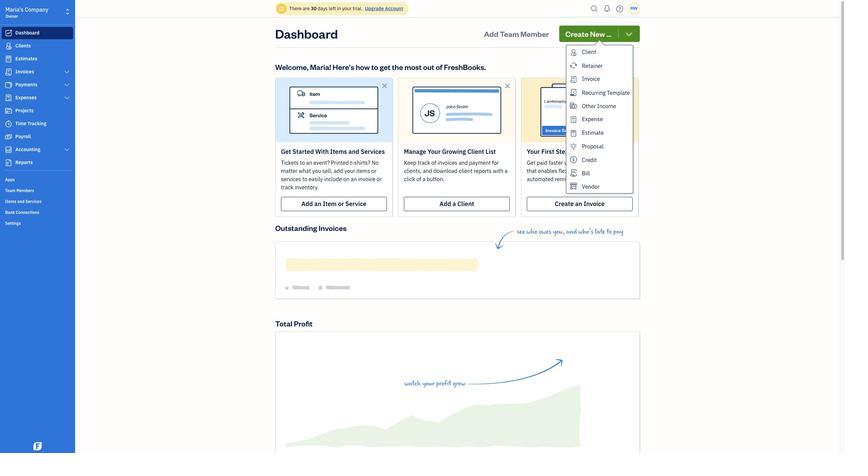 Task type: locate. For each thing, give the bounding box(es) containing it.
0 vertical spatial chevron large down image
[[64, 69, 70, 75]]

1 horizontal spatial track
[[418, 160, 430, 166]]

items inside main element
[[5, 199, 16, 204]]

add inside "link"
[[440, 200, 451, 208]]

create down reminders—and
[[555, 200, 574, 208]]

items
[[357, 168, 370, 175]]

items up the bank
[[5, 199, 16, 204]]

invoices
[[438, 160, 458, 166]]

your
[[428, 148, 441, 156], [527, 148, 540, 156]]

a inside "link"
[[453, 200, 456, 208]]

add a client
[[440, 200, 474, 208]]

first
[[542, 148, 555, 156]]

team left member at top
[[500, 29, 519, 39]]

chevron large down image up projects link
[[64, 95, 70, 101]]

0 vertical spatial invoice
[[582, 75, 600, 82]]

dashboard up clients
[[15, 30, 40, 36]]

0 vertical spatial team
[[500, 29, 519, 39]]

invoice down retainer
[[582, 75, 600, 82]]

team down "apps"
[[5, 188, 15, 193]]

of right out
[[436, 62, 443, 72]]

dismiss image for manage your growing client list
[[504, 82, 512, 90]]

and down team members
[[17, 199, 24, 204]]

keep track of invoices and payment for clients, and download client reports with a click of a button.
[[404, 160, 508, 183]]

1 horizontal spatial get
[[527, 160, 536, 166]]

client down client
[[458, 200, 474, 208]]

you
[[312, 168, 321, 175]]

0 horizontal spatial invoices
[[15, 69, 34, 75]]

with inside get paid faster with an invoice template that enables flexible payment options and automated reminders—and looks great.
[[565, 160, 575, 166]]

outstanding invoices
[[275, 223, 347, 233]]

a down keep track of invoices and payment for clients, and download client reports with a click of a button.
[[453, 200, 456, 208]]

invoices down add an item or service link
[[319, 223, 347, 233]]

team members
[[5, 188, 34, 193]]

estimate image
[[4, 56, 13, 63]]

estimates link
[[2, 53, 73, 65]]

1 horizontal spatial team
[[500, 29, 519, 39]]

in
[[337, 5, 341, 12]]

maria's
[[5, 6, 23, 13]]

team inside main element
[[5, 188, 15, 193]]

or
[[372, 168, 377, 175], [377, 176, 382, 183], [338, 200, 344, 208]]

services up bank connections link
[[25, 199, 42, 204]]

2 chevron large down image from the top
[[64, 82, 70, 88]]

total profit
[[275, 319, 313, 329]]

chevron large down image inside invoices link
[[64, 69, 70, 75]]

mw
[[631, 6, 638, 11]]

projects
[[15, 108, 34, 114]]

0 vertical spatial services
[[361, 148, 385, 156]]

get started with items and services
[[281, 148, 385, 156]]

create left new
[[566, 29, 589, 39]]

track inside keep track of invoices and payment for clients, and download client reports with a click of a button.
[[418, 160, 430, 166]]

clients
[[15, 43, 31, 49]]

client left list
[[468, 148, 485, 156]]

1 chevron large down image from the top
[[64, 69, 70, 75]]

add
[[484, 29, 499, 39], [302, 200, 313, 208], [440, 200, 451, 208]]

growing
[[442, 148, 466, 156]]

0 vertical spatial get
[[281, 148, 291, 156]]

go to help image
[[615, 4, 626, 14]]

chevron large down image inside expenses link
[[64, 95, 70, 101]]

0 horizontal spatial team
[[5, 188, 15, 193]]

payment inside keep track of invoices and payment for clients, and download client reports with a click of a button.
[[469, 160, 491, 166]]

team members link
[[2, 186, 73, 196]]

a left button.
[[423, 176, 426, 183]]

get
[[380, 62, 391, 72]]

there
[[289, 5, 302, 12]]

proposal
[[582, 143, 604, 150]]

invoice down vendor on the right top of page
[[584, 200, 605, 208]]

your
[[342, 5, 352, 12], [345, 168, 355, 175], [423, 380, 435, 388]]

crown image
[[278, 5, 285, 12]]

invoices
[[15, 69, 34, 75], [319, 223, 347, 233]]

services
[[361, 148, 385, 156], [25, 199, 42, 204]]

manage
[[404, 148, 426, 156]]

started
[[293, 148, 314, 156]]

1 vertical spatial invoices
[[319, 223, 347, 233]]

invoice button
[[567, 72, 633, 86]]

most
[[405, 62, 422, 72]]

client
[[582, 49, 597, 55], [468, 148, 485, 156], [458, 200, 474, 208]]

1 horizontal spatial services
[[361, 148, 385, 156]]

include
[[324, 176, 342, 183]]

add for add a client
[[440, 200, 451, 208]]

create new …
[[566, 29, 612, 39]]

out
[[423, 62, 435, 72]]

0 vertical spatial track
[[418, 160, 430, 166]]

bank
[[5, 210, 15, 215]]

add for add team member
[[484, 29, 499, 39]]

1 horizontal spatial a
[[453, 200, 456, 208]]

0 horizontal spatial invoice
[[358, 176, 376, 183]]

0 horizontal spatial get
[[281, 148, 291, 156]]

0 vertical spatial payment
[[469, 160, 491, 166]]

1 horizontal spatial add
[[440, 200, 451, 208]]

chevron large down image for expenses
[[64, 95, 70, 101]]

maria!
[[310, 62, 331, 72]]

1 vertical spatial invoice
[[358, 176, 376, 183]]

your left profit
[[423, 380, 435, 388]]

1 vertical spatial services
[[25, 199, 42, 204]]

your right in
[[342, 5, 352, 12]]

team
[[500, 29, 519, 39], [5, 188, 15, 193]]

get up that
[[527, 160, 536, 166]]

0 horizontal spatial payment
[[469, 160, 491, 166]]

0 horizontal spatial with
[[493, 168, 504, 175]]

your inside tickets to an event? printed t-shirts? no matter what you sell, add your items or services to easily include on an invoice or track inventory.
[[345, 168, 355, 175]]

a right reports on the top of the page
[[505, 168, 508, 175]]

and inside get paid faster with an invoice template that enables flexible payment options and automated reminders—and looks great.
[[621, 168, 630, 175]]

1 vertical spatial of
[[432, 160, 437, 166]]

an inside get paid faster with an invoice template that enables flexible payment options and automated reminders—and looks great.
[[577, 160, 583, 166]]

invoices link
[[2, 66, 73, 78]]

dismiss image for get started with items and services
[[381, 82, 389, 90]]

invoice down "items"
[[358, 176, 376, 183]]

services up no
[[361, 148, 385, 156]]

0 vertical spatial create
[[566, 29, 589, 39]]

0 vertical spatial items
[[330, 148, 347, 156]]

track right keep
[[418, 160, 430, 166]]

chevron large down image
[[64, 69, 70, 75], [64, 82, 70, 88], [64, 95, 70, 101]]

get up tickets
[[281, 148, 291, 156]]

invoices up payments
[[15, 69, 34, 75]]

0 vertical spatial with
[[565, 160, 575, 166]]

1 horizontal spatial dashboard
[[275, 26, 338, 42]]

apps
[[5, 177, 15, 182]]

1 vertical spatial create
[[555, 200, 574, 208]]

1 vertical spatial a
[[423, 176, 426, 183]]

an left item
[[315, 200, 322, 208]]

1 vertical spatial with
[[493, 168, 504, 175]]

t-
[[350, 160, 354, 166]]

accounting
[[15, 147, 40, 153]]

1 vertical spatial your
[[345, 168, 355, 175]]

track
[[418, 160, 430, 166], [281, 184, 294, 191]]

sell,
[[323, 168, 333, 175]]

new
[[591, 29, 606, 39]]

2 vertical spatial client
[[458, 200, 474, 208]]

1 horizontal spatial payment
[[578, 168, 600, 175]]

paid
[[616, 148, 628, 156]]

1 vertical spatial chevron large down image
[[64, 82, 70, 88]]

owes
[[539, 228, 552, 236]]

outstanding
[[275, 223, 317, 233]]

watch your profit grow
[[405, 380, 466, 388]]

chevron large down image up expenses link
[[64, 82, 70, 88]]

0 vertical spatial invoices
[[15, 69, 34, 75]]

your down t-
[[345, 168, 355, 175]]

an right on
[[351, 176, 357, 183]]

1 horizontal spatial invoices
[[319, 223, 347, 233]]

1 horizontal spatial invoice
[[584, 160, 601, 166]]

with up flexible
[[565, 160, 575, 166]]

invoices inside invoices link
[[15, 69, 34, 75]]

main element
[[0, 0, 92, 454]]

0 horizontal spatial a
[[423, 176, 426, 183]]

client inside button
[[582, 49, 597, 55]]

get inside get paid faster with an invoice template that enables flexible payment options and automated reminders—and looks great.
[[527, 160, 536, 166]]

the
[[392, 62, 403, 72]]

chevrondown image
[[625, 29, 634, 39]]

1 horizontal spatial dismiss image
[[504, 82, 512, 90]]

expense
[[582, 116, 603, 123]]

2 vertical spatial chevron large down image
[[64, 95, 70, 101]]

0 horizontal spatial dismiss image
[[381, 82, 389, 90]]

items up printed
[[330, 148, 347, 156]]

chart image
[[4, 147, 13, 153]]

get for get started with items and services
[[281, 148, 291, 156]]

add inside button
[[484, 29, 499, 39]]

template
[[602, 160, 625, 166]]

and up great.
[[621, 168, 630, 175]]

1 horizontal spatial with
[[565, 160, 575, 166]]

get
[[281, 148, 291, 156], [527, 160, 536, 166]]

enables
[[538, 168, 558, 175]]

expense button
[[567, 113, 633, 126]]

1 vertical spatial items
[[5, 199, 16, 204]]

2 dismiss image from the left
[[504, 82, 512, 90]]

1 vertical spatial get
[[527, 160, 536, 166]]

1 vertical spatial track
[[281, 184, 294, 191]]

an up what
[[306, 160, 312, 166]]

client image
[[4, 43, 13, 50]]

chevron large down image down estimates link at the left top of page
[[64, 69, 70, 75]]

2 vertical spatial a
[[453, 200, 456, 208]]

freshbooks image
[[32, 443, 43, 451]]

chevron large down image
[[64, 147, 70, 153]]

0 vertical spatial invoice
[[584, 160, 601, 166]]

to left "pay"
[[607, 228, 612, 236]]

reports link
[[2, 157, 73, 169]]

get for get paid faster with an invoice template that enables flexible payment options and automated reminders—and looks great.
[[527, 160, 536, 166]]

recurring template
[[582, 89, 630, 96]]

dashboard down are
[[275, 26, 338, 42]]

invoice inside button
[[582, 75, 600, 82]]

1 horizontal spatial your
[[527, 148, 540, 156]]

reports
[[474, 168, 492, 175]]

1 dismiss image from the left
[[381, 82, 389, 90]]

create inside dropdown button
[[566, 29, 589, 39]]

for
[[492, 160, 499, 166]]

3 chevron large down image from the top
[[64, 95, 70, 101]]

and up t-
[[349, 148, 359, 156]]

member
[[521, 29, 549, 39]]

of right the click on the top left of the page
[[417, 176, 422, 183]]

dismiss image
[[381, 82, 389, 90], [504, 82, 512, 90]]

1 vertical spatial team
[[5, 188, 15, 193]]

clients,
[[404, 168, 422, 175]]

upgrade
[[365, 5, 384, 12]]

0 horizontal spatial services
[[25, 199, 42, 204]]

connections
[[16, 210, 39, 215]]

0 horizontal spatial track
[[281, 184, 294, 191]]

1 vertical spatial payment
[[578, 168, 600, 175]]

of left invoices
[[432, 160, 437, 166]]

your up paid
[[527, 148, 540, 156]]

track down services
[[281, 184, 294, 191]]

0 horizontal spatial add
[[302, 200, 313, 208]]

0 horizontal spatial your
[[428, 148, 441, 156]]

with down the for
[[493, 168, 504, 175]]

income
[[598, 103, 616, 110]]

invoice image
[[4, 69, 13, 76]]

0 vertical spatial of
[[436, 62, 443, 72]]

your up invoices
[[428, 148, 441, 156]]

2 horizontal spatial add
[[484, 29, 499, 39]]

0 horizontal spatial items
[[5, 199, 16, 204]]

payment up reports on the top of the page
[[469, 160, 491, 166]]

a
[[505, 168, 508, 175], [423, 176, 426, 183], [453, 200, 456, 208]]

time tracking
[[15, 121, 46, 127]]

client up retainer
[[582, 49, 597, 55]]

1 horizontal spatial items
[[330, 148, 347, 156]]

invoice up bill
[[584, 160, 601, 166]]

client button
[[567, 45, 633, 59]]

invoice
[[582, 75, 600, 82], [584, 200, 605, 208]]

0 vertical spatial your
[[342, 5, 352, 12]]

0 horizontal spatial dashboard
[[15, 30, 40, 36]]

0 vertical spatial a
[[505, 168, 508, 175]]

payment down 'credit'
[[578, 168, 600, 175]]

an down toward
[[577, 160, 583, 166]]

0 vertical spatial client
[[582, 49, 597, 55]]

invoice
[[584, 160, 601, 166], [358, 176, 376, 183]]

item
[[323, 200, 337, 208]]



Task type: describe. For each thing, give the bounding box(es) containing it.
what
[[299, 168, 311, 175]]

paid
[[537, 160, 548, 166]]

money image
[[4, 134, 13, 140]]

payroll
[[15, 134, 31, 140]]

total
[[275, 319, 293, 329]]

profit
[[437, 380, 452, 388]]

download
[[434, 168, 458, 175]]

and right you,
[[567, 228, 577, 236]]

payroll link
[[2, 131, 73, 143]]

account
[[385, 5, 403, 12]]

create for create new …
[[566, 29, 589, 39]]

retainer button
[[567, 59, 633, 72]]

items and services link
[[2, 196, 73, 207]]

client inside "link"
[[458, 200, 474, 208]]

credit button
[[567, 154, 633, 167]]

chevron large down image for invoices
[[64, 69, 70, 75]]

owner
[[5, 14, 18, 19]]

pay
[[614, 228, 624, 236]]

faster
[[549, 160, 563, 166]]

expense image
[[4, 95, 13, 101]]

and up button.
[[423, 168, 432, 175]]

create for create an invoice
[[555, 200, 574, 208]]

other income button
[[567, 99, 633, 113]]

track inside tickets to an event? printed t-shirts? no matter what you sell, add your items or services to easily include on an invoice or track inventory.
[[281, 184, 294, 191]]

projects link
[[2, 105, 73, 117]]

add an item or service
[[302, 200, 367, 208]]

other
[[582, 103, 596, 110]]

2 vertical spatial or
[[338, 200, 344, 208]]

step
[[556, 148, 569, 156]]

payments link
[[2, 79, 73, 91]]

see
[[517, 228, 525, 236]]

button.
[[427, 176, 445, 183]]

payment inside get paid faster with an invoice template that enables flexible payment options and automated reminders—and looks great.
[[578, 168, 600, 175]]

settings link
[[2, 218, 73, 229]]

bank connections
[[5, 210, 39, 215]]

2 your from the left
[[527, 148, 540, 156]]

company
[[25, 6, 48, 13]]

accounting link
[[2, 144, 73, 156]]

freshbooks.
[[444, 62, 486, 72]]

invoice inside tickets to an event? printed t-shirts? no matter what you sell, add your items or services to easily include on an invoice or track inventory.
[[358, 176, 376, 183]]

search image
[[589, 4, 600, 14]]

great.
[[609, 176, 624, 183]]

invoice inside get paid faster with an invoice template that enables flexible payment options and automated reminders—and looks great.
[[584, 160, 601, 166]]

you,
[[553, 228, 565, 236]]

manage your growing client list
[[404, 148, 496, 156]]

tickets
[[281, 160, 299, 166]]

report image
[[4, 160, 13, 166]]

other income
[[582, 103, 616, 110]]

services
[[281, 176, 301, 183]]

to left get
[[372, 62, 378, 72]]

2 horizontal spatial a
[[505, 168, 508, 175]]

mw button
[[629, 3, 640, 14]]

days
[[318, 5, 328, 12]]

expenses link
[[2, 92, 73, 104]]

create new … button
[[560, 26, 640, 42]]

upgrade account link
[[364, 5, 403, 12]]

2 vertical spatial your
[[423, 380, 435, 388]]

vendor
[[582, 184, 600, 190]]

inventory.
[[295, 184, 319, 191]]

dismiss image
[[627, 82, 635, 90]]

looks
[[595, 176, 608, 183]]

chevron large down image for payments
[[64, 82, 70, 88]]

dashboard inside main element
[[15, 30, 40, 36]]

add for add an item or service
[[302, 200, 313, 208]]

bank connections link
[[2, 207, 73, 218]]

get paid faster with an invoice template that enables flexible payment options and automated reminders—and looks great.
[[527, 160, 630, 183]]

credit
[[582, 157, 597, 164]]

time
[[15, 121, 26, 127]]

and up client
[[459, 160, 468, 166]]

with
[[316, 148, 329, 156]]

maria's company owner
[[5, 6, 48, 19]]

1 vertical spatial client
[[468, 148, 485, 156]]

recurring template button
[[567, 86, 633, 99]]

on
[[344, 176, 350, 183]]

toward
[[571, 148, 592, 156]]

bill
[[582, 170, 590, 177]]

who's
[[579, 228, 594, 236]]

1 your from the left
[[428, 148, 441, 156]]

estimate
[[582, 129, 604, 136]]

an down vendor on the right top of page
[[576, 200, 583, 208]]

project image
[[4, 108, 13, 114]]

2 vertical spatial of
[[417, 176, 422, 183]]

template
[[607, 89, 630, 96]]

dashboard image
[[4, 30, 13, 37]]

to down what
[[303, 176, 308, 183]]

printed
[[331, 160, 349, 166]]

0 vertical spatial or
[[372, 168, 377, 175]]

flexible
[[559, 168, 577, 175]]

payment image
[[4, 82, 13, 88]]

timer image
[[4, 121, 13, 127]]

client
[[459, 168, 473, 175]]

create an invoice link
[[527, 197, 633, 211]]

to up what
[[300, 160, 305, 166]]

1 vertical spatial or
[[377, 176, 382, 183]]

watch
[[405, 380, 421, 388]]

profit
[[294, 319, 313, 329]]

welcome, maria! here's how to get the most out of freshbooks.
[[275, 62, 486, 72]]

reminders—and
[[555, 176, 594, 183]]

team inside button
[[500, 29, 519, 39]]

1 vertical spatial invoice
[[584, 200, 605, 208]]

dashboard link
[[2, 27, 73, 39]]

apps link
[[2, 175, 73, 185]]

event?
[[314, 160, 330, 166]]

expenses
[[15, 95, 37, 101]]

services inside main element
[[25, 199, 42, 204]]

see who owes you, and who's late to pay
[[517, 228, 624, 236]]

settings
[[5, 221, 21, 226]]

click
[[404, 176, 415, 183]]

and inside main element
[[17, 199, 24, 204]]

add
[[334, 168, 343, 175]]

tracking
[[28, 121, 46, 127]]

notifications image
[[602, 2, 613, 15]]

proposal button
[[567, 140, 633, 154]]

with inside keep track of invoices and payment for clients, and download client reports with a click of a button.
[[493, 168, 504, 175]]

bill button
[[567, 167, 633, 180]]

late
[[595, 228, 606, 236]]

create an invoice
[[555, 200, 605, 208]]

who
[[527, 228, 538, 236]]

that
[[527, 168, 537, 175]]



Task type: vqa. For each thing, say whether or not it's contained in the screenshot.
right summary
no



